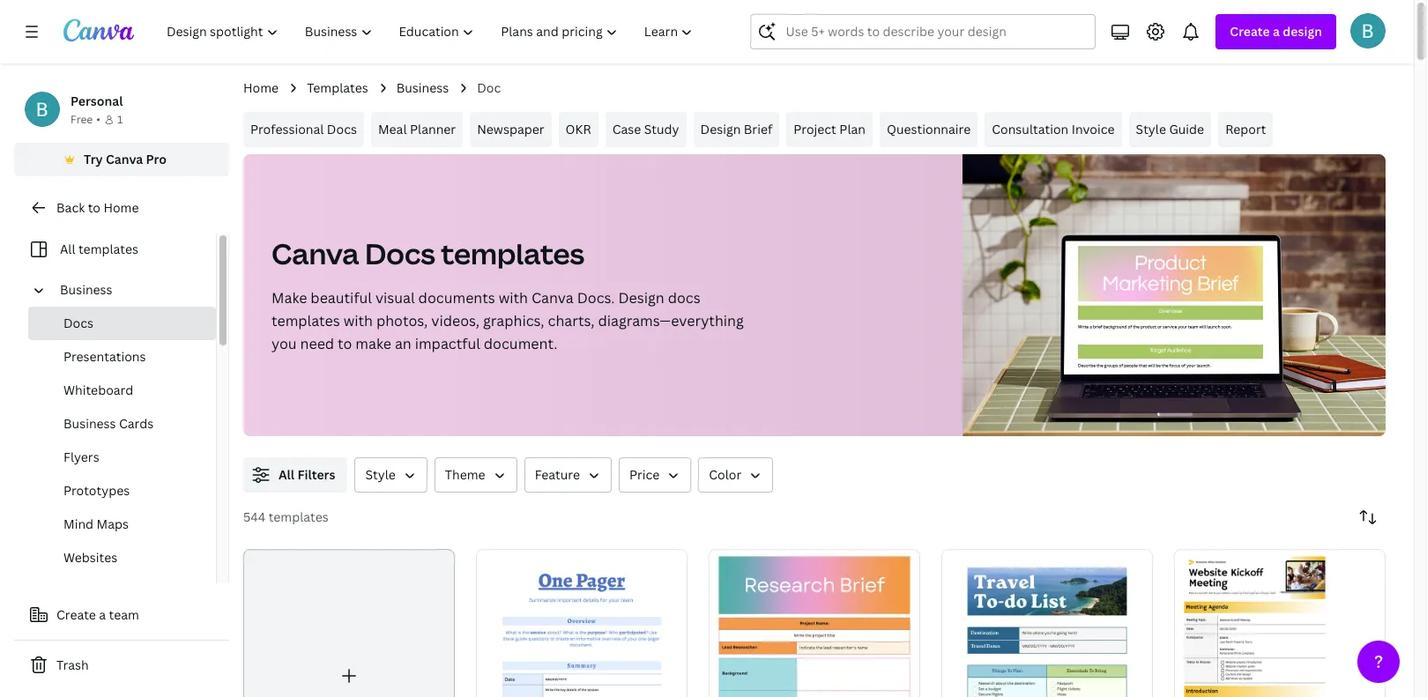 Task type: vqa. For each thing, say whether or not it's contained in the screenshot.
the Get
no



Task type: describe. For each thing, give the bounding box(es) containing it.
visual
[[376, 288, 415, 308]]

make beautiful visual documents with canva docs. design docs templates with photos, videos, graphics, charts, diagrams—everything you need to make an impactful document.
[[272, 288, 744, 354]]

a for team
[[99, 607, 106, 623]]

home link
[[243, 78, 279, 98]]

prototypes
[[63, 482, 130, 499]]

style button
[[355, 458, 428, 493]]

presentations link
[[28, 340, 216, 374]]

research brief doc in orange teal pink soft pastels style image
[[709, 549, 921, 698]]

okr
[[566, 121, 591, 138]]

0 horizontal spatial docs
[[63, 315, 93, 332]]

consultation
[[992, 121, 1069, 138]]

top level navigation element
[[155, 14, 708, 49]]

invoice
[[1072, 121, 1115, 138]]

questionnaire link
[[880, 112, 978, 147]]

0 horizontal spatial business link
[[53, 273, 205, 307]]

templates link
[[307, 78, 368, 98]]

create for create a design
[[1230, 23, 1270, 40]]

free •
[[71, 112, 100, 127]]

docs.
[[577, 288, 615, 308]]

consultation invoice link
[[985, 112, 1122, 147]]

brief
[[744, 121, 773, 138]]

canva docs templates
[[272, 235, 585, 272]]

color
[[709, 466, 742, 483]]

mind maps link
[[28, 508, 216, 541]]

Sort by button
[[1351, 500, 1386, 535]]

team
[[109, 607, 139, 623]]

planner
[[410, 121, 456, 138]]

trash link
[[14, 648, 229, 683]]

back to home link
[[14, 190, 229, 226]]

0 vertical spatial design
[[701, 121, 741, 138]]

professional docs
[[250, 121, 357, 138]]

all templates link
[[25, 233, 205, 266]]

create a team button
[[14, 598, 229, 633]]

1 horizontal spatial canva
[[272, 235, 359, 272]]

consultation invoice
[[992, 121, 1115, 138]]

try canva pro button
[[14, 143, 229, 176]]

0 vertical spatial with
[[499, 288, 528, 308]]

one pager doc in black and white blue light blue classic professional style image
[[476, 549, 688, 698]]

style guide link
[[1129, 112, 1212, 147]]

templates down back to home
[[78, 241, 138, 257]]

mind
[[63, 516, 94, 533]]

0 vertical spatial home
[[243, 79, 279, 96]]

free
[[71, 112, 93, 127]]

case study link
[[605, 112, 687, 147]]

you
[[272, 334, 297, 354]]

prototypes link
[[28, 474, 216, 508]]

design brief
[[701, 121, 773, 138]]

kickoff meeting doc in orange black white professional gradients style image
[[1175, 549, 1386, 698]]

0 vertical spatial business
[[397, 79, 449, 96]]

•
[[96, 112, 100, 127]]

create a team
[[56, 607, 139, 623]]

style guide
[[1136, 121, 1205, 138]]

feature
[[535, 466, 580, 483]]

case
[[613, 121, 641, 138]]

project
[[794, 121, 837, 138]]

an
[[395, 334, 412, 354]]

meal
[[378, 121, 407, 138]]

544
[[243, 509, 266, 526]]

professional docs link
[[243, 112, 364, 147]]

whiteboard link
[[28, 374, 216, 407]]

plan
[[840, 121, 866, 138]]

style for style guide
[[1136, 121, 1167, 138]]

photos,
[[376, 311, 428, 331]]

personal
[[71, 93, 123, 109]]

impactful
[[415, 334, 480, 354]]

1 vertical spatial business
[[60, 281, 112, 298]]

a for design
[[1273, 23, 1280, 40]]

create for create a team
[[56, 607, 96, 623]]

beautiful
[[311, 288, 372, 308]]

business cards link
[[28, 407, 216, 441]]

docs for professional
[[327, 121, 357, 138]]

Search search field
[[786, 15, 1085, 48]]

graphics,
[[483, 311, 545, 331]]

filters
[[298, 466, 335, 483]]

1 horizontal spatial business link
[[397, 78, 449, 98]]



Task type: locate. For each thing, give the bounding box(es) containing it.
1 vertical spatial business link
[[53, 273, 205, 307]]

0 vertical spatial create
[[1230, 23, 1270, 40]]

canva inside make beautiful visual documents with canva docs. design docs templates with photos, videos, graphics, charts, diagrams—everything you need to make an impactful document.
[[532, 288, 574, 308]]

trash
[[56, 657, 89, 674]]

0 horizontal spatial style
[[365, 466, 396, 483]]

1 horizontal spatial a
[[1273, 23, 1280, 40]]

create left design
[[1230, 23, 1270, 40]]

1 horizontal spatial all
[[279, 466, 295, 483]]

1 vertical spatial create
[[56, 607, 96, 623]]

price button
[[619, 458, 692, 493]]

business link
[[397, 78, 449, 98], [53, 273, 205, 307]]

0 horizontal spatial with
[[344, 311, 373, 331]]

None search field
[[751, 14, 1096, 49]]

make
[[272, 288, 307, 308]]

create inside button
[[56, 607, 96, 623]]

study
[[644, 121, 679, 138]]

style left guide
[[1136, 121, 1167, 138]]

try canva pro
[[84, 151, 167, 168]]

presentations
[[63, 348, 146, 365]]

0 horizontal spatial canva
[[106, 151, 143, 168]]

docs up presentations
[[63, 315, 93, 332]]

all for all templates
[[60, 241, 75, 257]]

0 vertical spatial a
[[1273, 23, 1280, 40]]

0 horizontal spatial home
[[104, 199, 139, 216]]

home up all templates link
[[104, 199, 139, 216]]

0 vertical spatial style
[[1136, 121, 1167, 138]]

1 horizontal spatial with
[[499, 288, 528, 308]]

2 vertical spatial docs
[[63, 315, 93, 332]]

0 horizontal spatial to
[[88, 199, 100, 216]]

business up meal planner
[[397, 79, 449, 96]]

questionnaire
[[887, 121, 971, 138]]

report link
[[1219, 112, 1274, 147]]

a left 'team'
[[99, 607, 106, 623]]

style inside button
[[365, 466, 396, 483]]

style for style
[[365, 466, 396, 483]]

all
[[60, 241, 75, 257], [279, 466, 295, 483]]

style right filters
[[365, 466, 396, 483]]

charts,
[[548, 311, 595, 331]]

docs inside professional docs link
[[327, 121, 357, 138]]

all filters
[[279, 466, 335, 483]]

a left design
[[1273, 23, 1280, 40]]

canva
[[106, 151, 143, 168], [272, 235, 359, 272], [532, 288, 574, 308]]

1 vertical spatial all
[[279, 466, 295, 483]]

1 horizontal spatial design
[[701, 121, 741, 138]]

1 horizontal spatial create
[[1230, 23, 1270, 40]]

home
[[243, 79, 279, 96], [104, 199, 139, 216]]

brad klo image
[[1351, 13, 1386, 48]]

to right need on the left of the page
[[338, 334, 352, 354]]

all inside all filters button
[[279, 466, 295, 483]]

1 horizontal spatial style
[[1136, 121, 1167, 138]]

docs up visual
[[365, 235, 435, 272]]

color button
[[699, 458, 774, 493]]

canva inside button
[[106, 151, 143, 168]]

canva up beautiful
[[272, 235, 359, 272]]

a inside button
[[99, 607, 106, 623]]

design inside make beautiful visual documents with canva docs. design docs templates with photos, videos, graphics, charts, diagrams—everything you need to make an impactful document.
[[619, 288, 665, 308]]

0 vertical spatial docs
[[327, 121, 357, 138]]

create a design button
[[1216, 14, 1337, 49]]

canva up charts,
[[532, 288, 574, 308]]

business up flyers
[[63, 415, 116, 432]]

business down all templates
[[60, 281, 112, 298]]

professional
[[250, 121, 324, 138]]

travel to-do list doc in teal pastel green pastel purple vibrant professional style image
[[942, 549, 1153, 698]]

make
[[356, 334, 392, 354]]

websites
[[63, 549, 117, 566]]

style inside "link"
[[1136, 121, 1167, 138]]

1 horizontal spatial to
[[338, 334, 352, 354]]

need
[[300, 334, 334, 354]]

all left filters
[[279, 466, 295, 483]]

maps
[[97, 516, 129, 533]]

cards
[[119, 415, 154, 432]]

0 horizontal spatial create
[[56, 607, 96, 623]]

mind maps
[[63, 516, 129, 533]]

templates up graphics,
[[441, 235, 585, 272]]

newspaper link
[[470, 112, 552, 147]]

2 horizontal spatial canva
[[532, 288, 574, 308]]

business link up meal planner
[[397, 78, 449, 98]]

back
[[56, 199, 85, 216]]

0 vertical spatial all
[[60, 241, 75, 257]]

business
[[397, 79, 449, 96], [60, 281, 112, 298], [63, 415, 116, 432]]

0 horizontal spatial all
[[60, 241, 75, 257]]

style
[[1136, 121, 1167, 138], [365, 466, 396, 483]]

1 vertical spatial docs
[[365, 235, 435, 272]]

all templates
[[60, 241, 138, 257]]

design
[[1283, 23, 1323, 40]]

1 vertical spatial with
[[344, 311, 373, 331]]

1
[[117, 112, 123, 127]]

newspaper
[[477, 121, 545, 138]]

1 horizontal spatial home
[[243, 79, 279, 96]]

to
[[88, 199, 100, 216], [338, 334, 352, 354]]

to right back
[[88, 199, 100, 216]]

report
[[1226, 121, 1267, 138]]

videos,
[[431, 311, 480, 331]]

theme
[[445, 466, 486, 483]]

documents
[[418, 288, 495, 308]]

a inside dropdown button
[[1273, 23, 1280, 40]]

with up graphics,
[[499, 288, 528, 308]]

document.
[[484, 334, 558, 354]]

1 vertical spatial design
[[619, 288, 665, 308]]

create inside dropdown button
[[1230, 23, 1270, 40]]

2 vertical spatial business
[[63, 415, 116, 432]]

0 vertical spatial canva
[[106, 151, 143, 168]]

canva right try
[[106, 151, 143, 168]]

all filters button
[[243, 458, 348, 493]]

try
[[84, 151, 103, 168]]

case study
[[613, 121, 679, 138]]

meal planner
[[378, 121, 456, 138]]

okr link
[[559, 112, 598, 147]]

1 vertical spatial home
[[104, 199, 139, 216]]

flyers
[[63, 449, 99, 466]]

templates down all filters button
[[269, 509, 329, 526]]

templates inside make beautiful visual documents with canva docs. design docs templates with photos, videos, graphics, charts, diagrams—everything you need to make an impactful document.
[[272, 311, 340, 331]]

1 vertical spatial canva
[[272, 235, 359, 272]]

design
[[701, 121, 741, 138], [619, 288, 665, 308]]

0 horizontal spatial a
[[99, 607, 106, 623]]

1 vertical spatial style
[[365, 466, 396, 483]]

feature button
[[524, 458, 612, 493]]

templates up need on the left of the page
[[272, 311, 340, 331]]

0 horizontal spatial design
[[619, 288, 665, 308]]

project plan link
[[787, 112, 873, 147]]

create left 'team'
[[56, 607, 96, 623]]

meal planner link
[[371, 112, 463, 147]]

business cards
[[63, 415, 154, 432]]

1 vertical spatial a
[[99, 607, 106, 623]]

all inside all templates link
[[60, 241, 75, 257]]

websites link
[[28, 541, 216, 575]]

business link down all templates link
[[53, 273, 205, 307]]

docs for canva
[[365, 235, 435, 272]]

2 horizontal spatial docs
[[365, 235, 435, 272]]

templates
[[307, 79, 368, 96]]

544 templates
[[243, 509, 329, 526]]

1 vertical spatial to
[[338, 334, 352, 354]]

with up 'make'
[[344, 311, 373, 331]]

1 horizontal spatial docs
[[327, 121, 357, 138]]

price
[[630, 466, 660, 483]]

0 vertical spatial to
[[88, 199, 100, 216]]

pro
[[146, 151, 167, 168]]

flyers link
[[28, 441, 216, 474]]

back to home
[[56, 199, 139, 216]]

to inside make beautiful visual documents with canva docs. design docs templates with photos, videos, graphics, charts, diagrams—everything you need to make an impactful document.
[[338, 334, 352, 354]]

create a design
[[1230, 23, 1323, 40]]

home up professional
[[243, 79, 279, 96]]

all down back
[[60, 241, 75, 257]]

create
[[1230, 23, 1270, 40], [56, 607, 96, 623]]

docs down templates link
[[327, 121, 357, 138]]

theme button
[[435, 458, 517, 493]]

with
[[499, 288, 528, 308], [344, 311, 373, 331]]

design brief link
[[694, 112, 780, 147]]

0 vertical spatial business link
[[397, 78, 449, 98]]

design up the diagrams—everything on the top of the page
[[619, 288, 665, 308]]

project plan
[[794, 121, 866, 138]]

design left brief
[[701, 121, 741, 138]]

home inside back to home link
[[104, 199, 139, 216]]

whiteboard
[[63, 382, 133, 399]]

2 vertical spatial canva
[[532, 288, 574, 308]]

doc
[[477, 79, 501, 96]]

guide
[[1170, 121, 1205, 138]]

all for all filters
[[279, 466, 295, 483]]



